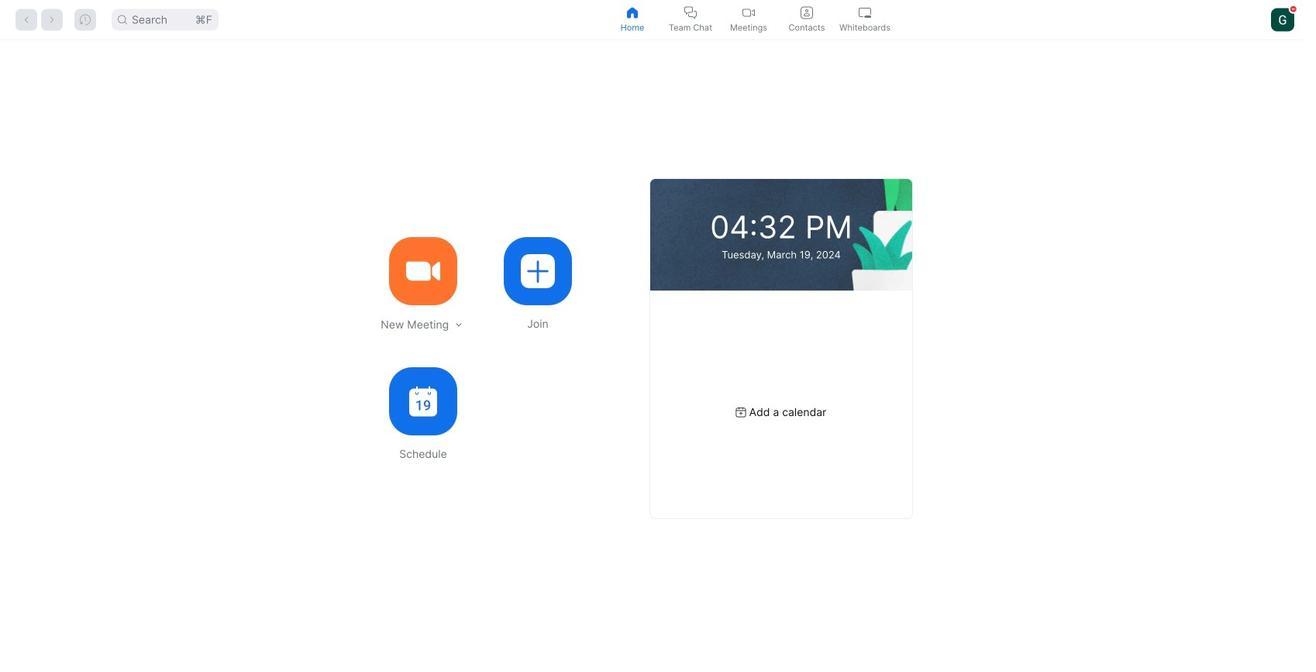 Task type: locate. For each thing, give the bounding box(es) containing it.
calendar add calendar image
[[736, 407, 746, 418], [736, 407, 746, 418]]

plus squircle image
[[521, 254, 555, 288], [521, 254, 555, 288]]

video on image
[[743, 7, 755, 19], [743, 7, 755, 19]]

team chat image
[[685, 7, 697, 19], [685, 7, 697, 19]]

profile contact image
[[801, 7, 813, 19], [801, 7, 813, 19]]

schedule image
[[409, 387, 437, 417]]

tab list
[[604, 0, 894, 40]]

home small image
[[627, 7, 639, 19], [627, 7, 639, 19]]

tab panel
[[0, 40, 1303, 658]]

magnifier image
[[118, 15, 127, 24], [118, 15, 127, 24]]

video camera on image
[[406, 254, 440, 288]]

whiteboard small image
[[859, 7, 872, 19], [859, 7, 872, 19]]

chevron down small image
[[454, 319, 464, 330], [454, 319, 464, 330]]

do not disturb image
[[1291, 6, 1297, 12]]



Task type: vqa. For each thing, say whether or not it's contained in the screenshot.
Calendar Add Calendar icon
yes



Task type: describe. For each thing, give the bounding box(es) containing it.
video camera on image
[[406, 254, 440, 288]]

do not disturb image
[[1291, 6, 1297, 12]]



